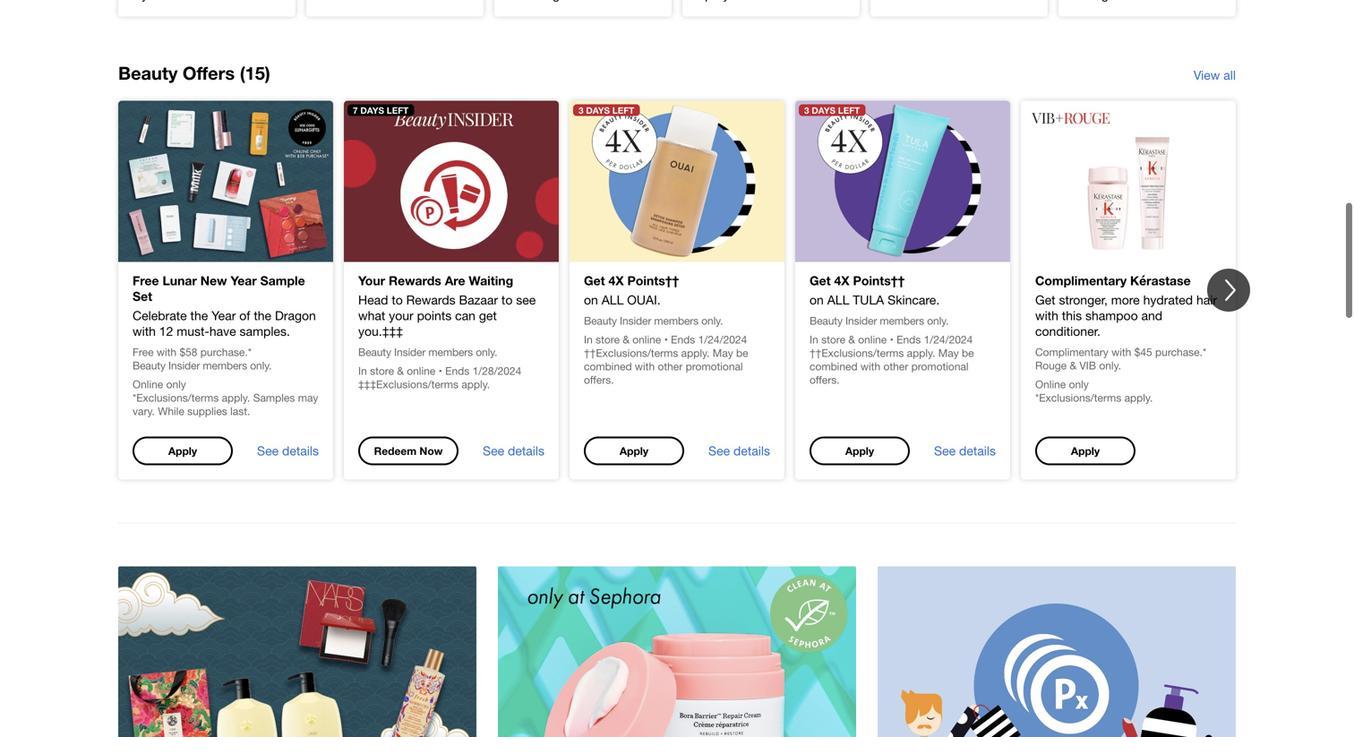 Task type: locate. For each thing, give the bounding box(es) containing it.
1 horizontal spatial *exclusions/terms
[[1036, 393, 1122, 406]]

on inside get 4x points†† on all ouai. beauty insider members only. in store & online • ends 1/24/2024 ††exclusions/terms apply. may be combined with other promotional offers.
[[584, 294, 598, 309]]

1 details from the left
[[282, 445, 319, 460]]

1 horizontal spatial be
[[962, 348, 974, 361]]

0 horizontal spatial purchase.*
[[200, 347, 252, 360]]

rewards
[[389, 275, 441, 290], [406, 294, 456, 309]]

head
[[358, 294, 388, 309]]

complimentary up vib
[[1036, 347, 1109, 360]]

members down skincare.
[[880, 316, 925, 329]]

2 see from the left
[[483, 445, 504, 460]]

details
[[282, 445, 319, 460], [508, 445, 545, 460], [734, 445, 770, 460], [959, 445, 996, 460]]

3 days from the left
[[812, 106, 836, 117]]

only inside free lunar new year sample set celebrate the year of the dragon with 12 must-have samples. free with $58 purchase.* beauty insider members only. online only *exclusions/terms apply. samples may vary. while supplies last.
[[166, 380, 186, 392]]

insider down tula
[[846, 316, 877, 329]]

the
[[190, 310, 208, 325], [254, 310, 271, 325]]

see details for in
[[934, 445, 996, 460]]

in
[[584, 335, 593, 347], [810, 335, 819, 347], [358, 366, 367, 379]]

4x
[[609, 275, 624, 290], [834, 275, 850, 290]]

all left ouai.
[[602, 294, 624, 309]]

1 apply button from the left
[[133, 438, 233, 467]]

2 left from the left
[[613, 106, 634, 117]]

days for on all ouai.
[[586, 106, 610, 117]]

see details
[[257, 445, 319, 460], [483, 445, 545, 460], [709, 445, 770, 460], [934, 445, 996, 460]]

only down vib
[[1069, 380, 1089, 392]]

free down celebrate
[[133, 347, 154, 360]]

1/24/2024 inside get 4x points†† on all ouai. beauty insider members only. in store & online • ends 1/24/2024 ††exclusions/terms apply. may be combined with other promotional offers.
[[698, 335, 747, 347]]

0 horizontal spatial other
[[658, 362, 683, 374]]

1 *exclusions/terms from the left
[[133, 393, 219, 406]]

1 days from the left
[[360, 106, 384, 117]]

††exclusions/terms down tula
[[810, 348, 904, 361]]

1 points†† from the left
[[627, 275, 679, 290]]

2 all from the left
[[827, 294, 850, 309]]

left
[[387, 106, 409, 117], [613, 106, 634, 117], [838, 106, 860, 117]]

1 offers. from the left
[[584, 375, 614, 388]]

1 horizontal spatial promotional
[[912, 362, 969, 374]]

2 free from the top
[[133, 347, 154, 360]]

1 ††exclusions/terms from the left
[[584, 348, 678, 361]]

0 horizontal spatial all
[[602, 294, 624, 309]]

details for store
[[734, 445, 770, 460]]

2 horizontal spatial store
[[822, 335, 846, 347]]

apply for celebrate the year of the dragon with 12 must-have samples.
[[168, 446, 197, 459]]

complimentary up stronger,
[[1036, 275, 1127, 290]]

must-
[[177, 325, 209, 340]]

members inside free lunar new year sample set celebrate the year of the dragon with 12 must-have samples. free with $58 purchase.* beauty insider members only. online only *exclusions/terms apply. samples may vary. while supplies last.
[[203, 361, 247, 373]]

& up ‡‡‡exclusions/terms
[[397, 366, 404, 379]]

1/24/2024 inside get 4x points†† on all tula skincare. beauty insider members only. in store & online • ends 1/24/2024 ††exclusions/terms apply. may be combined with other promotional offers.
[[924, 335, 973, 347]]

purchase.* down the have
[[200, 347, 252, 360]]

3 see details from the left
[[709, 445, 770, 460]]

1 horizontal spatial 1/24/2024
[[924, 335, 973, 347]]

1 horizontal spatial 4x
[[834, 275, 850, 290]]

with down tula
[[861, 362, 881, 374]]

ends
[[671, 335, 695, 347], [897, 335, 921, 347], [445, 366, 470, 379]]

3 for on all tula skincare.
[[804, 106, 809, 117]]

•
[[664, 335, 668, 347], [890, 335, 894, 347], [439, 366, 442, 379]]

apply
[[168, 446, 197, 459], [620, 446, 649, 459], [846, 446, 874, 459], [1071, 446, 1100, 459]]

insider inside free lunar new year sample set celebrate the year of the dragon with 12 must-have samples. free with $58 purchase.* beauty insider members only. online only *exclusions/terms apply. samples may vary. while supplies last.
[[168, 361, 200, 373]]

0 horizontal spatial in
[[358, 366, 367, 379]]

rewards up points
[[406, 294, 456, 309]]

1 only from the left
[[166, 380, 186, 392]]

promotional inside get 4x points†† on all tula skincare. beauty insider members only. in store & online • ends 1/24/2024 ††exclusions/terms apply. may be combined with other promotional offers.
[[912, 362, 969, 374]]

see
[[516, 294, 536, 309]]

tula
[[853, 294, 884, 309]]

year
[[231, 275, 257, 290], [212, 310, 236, 325]]

other down skincare.
[[884, 362, 909, 374]]

insider down ouai.
[[620, 316, 651, 329]]

0 horizontal spatial on
[[584, 294, 598, 309]]

apply button for celebrate the year of the dragon with 12 must-have samples.
[[133, 438, 233, 467]]

0 horizontal spatial be
[[736, 348, 749, 361]]

2 horizontal spatial online
[[858, 335, 887, 347]]

‡‡‡exclusions/terms
[[358, 380, 459, 392]]

points†† for tula
[[853, 275, 905, 290]]

this
[[1062, 310, 1082, 325]]

0 horizontal spatial left
[[387, 106, 409, 117]]

days
[[360, 106, 384, 117], [586, 106, 610, 117], [812, 106, 836, 117]]

& down ouai.
[[623, 335, 630, 347]]

2 be from the left
[[962, 348, 974, 361]]

2 horizontal spatial left
[[838, 106, 860, 117]]

1 horizontal spatial the
[[254, 310, 271, 325]]

& down tula
[[849, 335, 855, 347]]

††exclusions/terms down ouai.
[[584, 348, 678, 361]]

1 horizontal spatial points††
[[853, 275, 905, 290]]

4x for tula
[[834, 275, 850, 290]]

• inside get 4x points†† on all tula skincare. beauty insider members only. in store & online • ends 1/24/2024 ††exclusions/terms apply. may be combined with other promotional offers.
[[890, 335, 894, 347]]

online inside get 4x points†† on all ouai. beauty insider members only. in store & online • ends 1/24/2024 ††exclusions/terms apply. may be combined with other promotional offers.
[[633, 335, 661, 347]]

2 apply button from the left
[[584, 438, 684, 467]]

offers. inside get 4x points†† on all ouai. beauty insider members only. in store & online • ends 1/24/2024 ††exclusions/terms apply. may be combined with other promotional offers.
[[584, 375, 614, 388]]

online
[[633, 335, 661, 347], [858, 335, 887, 347], [407, 366, 436, 379]]

apply. inside your rewards are waiting head to rewards bazaar to see what your points can get you.‡‡‡ beauty insider members only. in store & online • ends 1/28/2024 ‡‡‡exclusions/terms apply.
[[462, 380, 490, 392]]

& inside your rewards are waiting head to rewards bazaar to see what your points can get you.‡‡‡ beauty insider members only. in store & online • ends 1/28/2024 ‡‡‡exclusions/terms apply.
[[397, 366, 404, 379]]

0 horizontal spatial •
[[439, 366, 442, 379]]

only. inside get 4x points†† on all ouai. beauty insider members only. in store & online • ends 1/24/2024 ††exclusions/terms apply. may be combined with other promotional offers.
[[702, 316, 723, 329]]

3 days left
[[579, 106, 634, 117], [804, 106, 860, 117]]

may
[[713, 348, 733, 361], [939, 348, 959, 361]]

see details for your
[[483, 445, 545, 460]]

1 apply from the left
[[168, 446, 197, 459]]

only up while
[[166, 380, 186, 392]]

1 horizontal spatial see details button
[[709, 439, 770, 466]]

apply. inside free lunar new year sample set celebrate the year of the dragon with 12 must-have samples. free with $58 purchase.* beauty insider members only. online only *exclusions/terms apply. samples may vary. while supplies last.
[[222, 393, 250, 406]]

1 other from the left
[[658, 362, 683, 374]]

to up your
[[392, 294, 403, 309]]

ends inside get 4x points†† on all tula skincare. beauty insider members only. in store & online • ends 1/24/2024 ††exclusions/terms apply. may be combined with other promotional offers.
[[897, 335, 921, 347]]

members down "can"
[[429, 347, 473, 360]]

members down ouai.
[[654, 316, 699, 329]]

see for store
[[709, 445, 730, 460]]

members
[[654, 316, 699, 329], [880, 316, 925, 329], [429, 347, 473, 360], [203, 361, 247, 373]]

1 see details button from the left
[[483, 439, 545, 466]]

with left 12
[[133, 325, 156, 340]]

more
[[1111, 294, 1140, 309]]

2 the from the left
[[254, 310, 271, 325]]

members inside get 4x points†† on all tula skincare. beauty insider members only. in store & online • ends 1/24/2024 ††exclusions/terms apply. may be combined with other promotional offers.
[[880, 316, 925, 329]]

with down ouai.
[[635, 362, 655, 374]]

points†† for ouai.
[[627, 275, 679, 290]]

complimentary
[[1036, 275, 1127, 290], [1036, 347, 1109, 360]]

ouai.
[[627, 294, 661, 309]]

store inside get 4x points†† on all ouai. beauty insider members only. in store & online • ends 1/24/2024 ††exclusions/terms apply. may be combined with other promotional offers.
[[596, 335, 620, 347]]

insider
[[620, 316, 651, 329], [846, 316, 877, 329], [394, 347, 426, 360], [168, 361, 200, 373]]

2 details from the left
[[508, 445, 545, 460]]

2 3 from the left
[[804, 106, 809, 117]]

see details button for online
[[934, 439, 996, 466]]

1 horizontal spatial only
[[1069, 380, 1089, 392]]

&
[[623, 335, 630, 347], [849, 335, 855, 347], [1070, 361, 1077, 373], [397, 366, 404, 379]]

apply for on all ouai.
[[620, 446, 649, 459]]

offers.
[[584, 375, 614, 388], [810, 375, 840, 388]]

1 horizontal spatial combined
[[810, 362, 858, 374]]

1 vertical spatial free
[[133, 347, 154, 360]]

ends inside get 4x points†† on all ouai. beauty insider members only. in store & online • ends 1/24/2024 ††exclusions/terms apply. may be combined with other promotional offers.
[[671, 335, 695, 347]]

points†† up ouai.
[[627, 275, 679, 290]]

details for your
[[508, 445, 545, 460]]

2 horizontal spatial •
[[890, 335, 894, 347]]

1 beauty insider 4x per dollar image from the left
[[570, 102, 785, 264]]

0 horizontal spatial ††exclusions/terms
[[584, 348, 678, 361]]

beauty insider 4x per dollar image
[[570, 102, 785, 264], [795, 102, 1010, 264]]

purchase.* inside complimentary kérastase get stronger, more hydrated hair with this shampoo and conditioner. complimentary with $45 purchase.* rouge & vib only. online only *exclusions/terms apply.
[[1156, 347, 1207, 360]]

††exclusions/terms inside get 4x points†† on all ouai. beauty insider members only. in store & online • ends 1/24/2024 ††exclusions/terms apply. may be combined with other promotional offers.
[[584, 348, 678, 361]]

1 horizontal spatial 3 days left
[[804, 106, 860, 117]]

combined down tula
[[810, 362, 858, 374]]

2 online from the left
[[1036, 380, 1066, 392]]

get inside get 4x points†† on all ouai. beauty insider members only. in store & online • ends 1/24/2024 ††exclusions/terms apply. may be combined with other promotional offers.
[[584, 275, 605, 290]]

2 complimentary from the top
[[1036, 347, 1109, 360]]

1 vertical spatial year
[[212, 310, 236, 325]]

0 horizontal spatial store
[[370, 366, 394, 379]]

online
[[133, 380, 163, 392], [1036, 380, 1066, 392]]

1 all from the left
[[602, 294, 624, 309]]

apply button for on all ouai.
[[584, 438, 684, 467]]

1 vertical spatial complimentary
[[1036, 347, 1109, 360]]

2 apply from the left
[[620, 446, 649, 459]]

points
[[417, 310, 452, 325]]

points††
[[627, 275, 679, 290], [853, 275, 905, 290]]

0 horizontal spatial online
[[407, 366, 436, 379]]

2 4x from the left
[[834, 275, 850, 290]]

• inside get 4x points†† on all ouai. beauty insider members only. in store & online • ends 1/24/2024 ††exclusions/terms apply. may be combined with other promotional offers.
[[664, 335, 668, 347]]

insider down $58
[[168, 361, 200, 373]]

dragon
[[275, 310, 316, 325]]

$58
[[180, 347, 197, 360]]

complimentary kérastase get stronger, more hydrated hair with this shampoo and conditioner. complimentary with $45 purchase.* rouge & vib only. online only *exclusions/terms apply.
[[1036, 275, 1221, 406]]

1 complimentary from the top
[[1036, 275, 1127, 290]]

0 horizontal spatial the
[[190, 310, 208, 325]]

insider up ‡‡‡exclusions/terms
[[394, 347, 426, 360]]

purchase.* right $45
[[1156, 347, 1207, 360]]

& inside get 4x points†† on all ouai. beauty insider members only. in store & online • ends 1/24/2024 ††exclusions/terms apply. may be combined with other promotional offers.
[[623, 335, 630, 347]]

on left tula
[[810, 294, 824, 309]]

get
[[584, 275, 605, 290], [810, 275, 831, 290], [1036, 294, 1056, 309]]

1 combined from the left
[[584, 362, 632, 374]]

get inside get 4x points†† on all tula skincare. beauty insider members only. in store & online • ends 1/24/2024 ††exclusions/terms apply. may be combined with other promotional offers.
[[810, 275, 831, 290]]

1 horizontal spatial may
[[939, 348, 959, 361]]

points†† inside get 4x points†† on all ouai. beauty insider members only. in store & online • ends 1/24/2024 ††exclusions/terms apply. may be combined with other promotional offers.
[[627, 275, 679, 290]]

featuring lunar new year exclusive products: oribe hair product, nars powder set, and fresh facial essence image
[[118, 568, 477, 737]]

1 online from the left
[[133, 380, 163, 392]]

0 horizontal spatial only
[[166, 380, 186, 392]]

all inside get 4x points†† on all ouai. beauty insider members only. in store & online • ends 1/24/2024 ††exclusions/terms apply. may be combined with other promotional offers.
[[602, 294, 624, 309]]

0 horizontal spatial ends
[[445, 366, 470, 379]]

may inside get 4x points†† on all ouai. beauty insider members only. in store & online • ends 1/24/2024 ††exclusions/terms apply. may be combined with other promotional offers.
[[713, 348, 733, 361]]

on inside get 4x points†† on all tula skincare. beauty insider members only. in store & online • ends 1/24/2024 ††exclusions/terms apply. may be combined with other promotional offers.
[[810, 294, 824, 309]]

2 only from the left
[[1069, 380, 1089, 392]]

apply.
[[681, 348, 710, 361], [907, 348, 936, 361], [462, 380, 490, 392], [222, 393, 250, 406], [1125, 393, 1153, 406]]

††exclusions/terms inside get 4x points†† on all tula skincare. beauty insider members only. in store & online • ends 1/24/2024 ††exclusions/terms apply. may be combined with other promotional offers.
[[810, 348, 904, 361]]

1 horizontal spatial all
[[827, 294, 850, 309]]

apply. inside get 4x points†† on all tula skincare. beauty insider members only. in store & online • ends 1/24/2024 ††exclusions/terms apply. may be combined with other promotional offers.
[[907, 348, 936, 361]]

0 horizontal spatial combined
[[584, 362, 632, 374]]

supplies
[[187, 407, 227, 419]]

see details button for •
[[709, 439, 770, 466]]

2 horizontal spatial get
[[1036, 294, 1056, 309]]

1/24/2024
[[698, 335, 747, 347], [924, 335, 973, 347]]

0 horizontal spatial points††
[[627, 275, 679, 290]]

beauty
[[118, 64, 178, 85], [584, 316, 617, 329], [810, 316, 843, 329], [358, 347, 391, 360], [133, 361, 166, 373]]

4x inside get 4x points†† on all ouai. beauty insider members only. in store & online • ends 1/24/2024 ††exclusions/terms apply. may be combined with other promotional offers.
[[609, 275, 624, 290]]

1 horizontal spatial online
[[633, 335, 661, 347]]

0 horizontal spatial promotional
[[686, 362, 743, 374]]

year up the have
[[212, 310, 236, 325]]

4x inside get 4x points†† on all tula skincare. beauty insider members only. in store & online • ends 1/24/2024 ††exclusions/terms apply. may be combined with other promotional offers.
[[834, 275, 850, 290]]

0 horizontal spatial 1/24/2024
[[698, 335, 747, 347]]

year right new
[[231, 275, 257, 290]]

0 horizontal spatial beauty insider 4x per dollar image
[[570, 102, 785, 264]]

be inside get 4x points†† on all ouai. beauty insider members only. in store & online • ends 1/24/2024 ††exclusions/terms apply. may be combined with other promotional offers.
[[736, 348, 749, 361]]

††exclusions/terms
[[584, 348, 678, 361], [810, 348, 904, 361]]

all left tula
[[827, 294, 850, 309]]

only.
[[702, 316, 723, 329], [927, 316, 949, 329], [476, 347, 497, 360], [250, 361, 272, 373], [1099, 361, 1122, 373]]

0 horizontal spatial may
[[713, 348, 733, 361]]

1 1/24/2024 from the left
[[698, 335, 747, 347]]

1 4x from the left
[[609, 275, 624, 290]]

0 horizontal spatial offers.
[[584, 375, 614, 388]]

see details button
[[483, 439, 545, 466], [709, 439, 770, 466], [934, 439, 996, 466]]

while
[[158, 407, 184, 419]]

online inside get 4x points†† on all tula skincare. beauty insider members only. in store & online • ends 1/24/2024 ††exclusions/terms apply. may be combined with other promotional offers.
[[858, 335, 887, 347]]

get 4x points†† on all ouai. beauty insider members only. in store & online • ends 1/24/2024 ††exclusions/terms apply. may be combined with other promotional offers.
[[584, 275, 752, 388]]

1 horizontal spatial ends
[[671, 335, 695, 347]]

2 points†† from the left
[[853, 275, 905, 290]]

4 details from the left
[[959, 445, 996, 460]]

3 apply from the left
[[846, 446, 874, 459]]

3 see from the left
[[709, 445, 730, 460]]

2 ††exclusions/terms from the left
[[810, 348, 904, 361]]

2 on from the left
[[810, 294, 824, 309]]

only. inside complimentary kérastase get stronger, more hydrated hair with this shampoo and conditioner. complimentary with $45 purchase.* rouge & vib only. online only *exclusions/terms apply.
[[1099, 361, 1122, 373]]

apply. inside complimentary kérastase get stronger, more hydrated hair with this shampoo and conditioner. complimentary with $45 purchase.* rouge & vib only. online only *exclusions/terms apply.
[[1125, 393, 1153, 406]]

be inside get 4x points†† on all tula skincare. beauty insider members only. in store & online • ends 1/24/2024 ††exclusions/terms apply. may be combined with other promotional offers.
[[962, 348, 974, 361]]

1 horizontal spatial 3
[[804, 106, 809, 117]]

insider inside your rewards are waiting head to rewards bazaar to see what your points can get you.‡‡‡ beauty insider members only. in store & online • ends 1/28/2024 ‡‡‡exclusions/terms apply.
[[394, 347, 426, 360]]

2 *exclusions/terms from the left
[[1036, 393, 1122, 406]]

points†† up tula
[[853, 275, 905, 290]]

other down ouai.
[[658, 362, 683, 374]]

0 horizontal spatial to
[[392, 294, 403, 309]]

1 may from the left
[[713, 348, 733, 361]]

stronger,
[[1059, 294, 1108, 309]]

*exclusions/terms up while
[[133, 393, 219, 406]]

3 details from the left
[[734, 445, 770, 460]]

left for tula
[[838, 106, 860, 117]]

vary.
[[133, 407, 155, 419]]

1 horizontal spatial •
[[664, 335, 668, 347]]

online down ouai.
[[633, 335, 661, 347]]

2 other from the left
[[884, 362, 909, 374]]

1 vertical spatial rewards
[[406, 294, 456, 309]]

kérastase
[[1130, 275, 1191, 290]]

points†† inside get 4x points†† on all tula skincare. beauty insider members only. in store & online • ends 1/24/2024 ††exclusions/terms apply. may be combined with other promotional offers.
[[853, 275, 905, 290]]

2 horizontal spatial ends
[[897, 335, 921, 347]]

1 horizontal spatial beauty insider 4x per dollar image
[[795, 102, 1010, 264]]

on for on all tula skincare.
[[810, 294, 824, 309]]

& left vib
[[1070, 361, 1077, 373]]

*exclusions/terms down vib
[[1036, 393, 1122, 406]]

1 horizontal spatial purchase.*
[[1156, 347, 1207, 360]]

apply button
[[133, 438, 233, 467], [584, 438, 684, 467], [810, 438, 910, 467], [1036, 438, 1136, 467]]

4 see details from the left
[[934, 445, 996, 460]]

see
[[257, 445, 279, 460], [483, 445, 504, 460], [709, 445, 730, 460], [934, 445, 956, 460]]

1 horizontal spatial online
[[1036, 380, 1066, 392]]

on left ouai.
[[584, 294, 598, 309]]

0 horizontal spatial 3 days left
[[579, 106, 634, 117]]

2 purchase.* from the left
[[1156, 347, 1207, 360]]

other
[[658, 362, 683, 374], [884, 362, 909, 374]]

2 horizontal spatial see details button
[[934, 439, 996, 466]]

1 see details from the left
[[257, 445, 319, 460]]

2 combined from the left
[[810, 362, 858, 374]]

rouge
[[1036, 361, 1067, 373]]

1 promotional from the left
[[686, 362, 743, 374]]

2 offers. from the left
[[810, 375, 840, 388]]

1 3 from the left
[[579, 106, 584, 117]]

1 3 days left from the left
[[579, 106, 634, 117]]

free lunar new year sample set celebrate the year of the dragon with 12 must-have samples. free with $58 purchase.* beauty insider members only. online only *exclusions/terms apply. samples may vary. while supplies last.
[[133, 275, 321, 419]]

offers
[[183, 64, 235, 85]]

3
[[579, 106, 584, 117], [804, 106, 809, 117]]

online down tula
[[858, 335, 887, 347]]

the up must-
[[190, 310, 208, 325]]

7 days left
[[353, 106, 409, 117]]

the up samples.
[[254, 310, 271, 325]]

days for head to rewards bazaar to see what your points can get you.‡‡‡
[[360, 106, 384, 117]]

1 free from the top
[[133, 275, 159, 290]]

members down the have
[[203, 361, 247, 373]]

online inside your rewards are waiting head to rewards bazaar to see what your points can get you.‡‡‡ beauty insider members only. in store & online • ends 1/28/2024 ‡‡‡exclusions/terms apply.
[[407, 366, 436, 379]]

3 left from the left
[[838, 106, 860, 117]]

4 apply button from the left
[[1036, 438, 1136, 467]]

all
[[602, 294, 624, 309], [827, 294, 850, 309]]

1 horizontal spatial offers.
[[810, 375, 840, 388]]

with
[[1036, 310, 1059, 325], [133, 325, 156, 340], [157, 347, 177, 360], [1112, 347, 1132, 360], [635, 362, 655, 374], [861, 362, 881, 374]]

all inside get 4x points†† on all tula skincare. beauty insider members only. in store & online • ends 1/24/2024 ††exclusions/terms apply. may be combined with other promotional offers.
[[827, 294, 850, 309]]

to left the see
[[502, 294, 513, 309]]

0 horizontal spatial *exclusions/terms
[[133, 393, 219, 406]]

0 vertical spatial complimentary
[[1036, 275, 1127, 290]]

1 horizontal spatial store
[[596, 335, 620, 347]]

2 horizontal spatial days
[[812, 106, 836, 117]]

0 horizontal spatial 3
[[579, 106, 584, 117]]

free up "set"
[[133, 275, 159, 290]]

2 horizontal spatial in
[[810, 335, 819, 347]]

2 3 days left from the left
[[804, 106, 860, 117]]

1 horizontal spatial on
[[810, 294, 824, 309]]

2 may from the left
[[939, 348, 959, 361]]

3 apply button from the left
[[810, 438, 910, 467]]

1 horizontal spatial ††exclusions/terms
[[810, 348, 904, 361]]

1 purchase.* from the left
[[200, 347, 252, 360]]

1 horizontal spatial days
[[586, 106, 610, 117]]

rewards up your
[[389, 275, 441, 290]]

2 beauty insider 4x per dollar image from the left
[[795, 102, 1010, 264]]

0 horizontal spatial days
[[360, 106, 384, 117]]

2 days from the left
[[586, 106, 610, 117]]

combined
[[584, 362, 632, 374], [810, 362, 858, 374]]

store
[[596, 335, 620, 347], [822, 335, 846, 347], [370, 366, 394, 379]]

1 horizontal spatial to
[[502, 294, 513, 309]]

1 left from the left
[[387, 106, 409, 117]]

*exclusions/terms
[[133, 393, 219, 406], [1036, 393, 1122, 406]]

1 be from the left
[[736, 348, 749, 361]]

0 horizontal spatial see details button
[[483, 439, 545, 466]]

only
[[166, 380, 186, 392], [1069, 380, 1089, 392]]

purchase.* inside free lunar new year sample set celebrate the year of the dragon with 12 must-have samples. free with $58 purchase.* beauty insider members only. online only *exclusions/terms apply. samples may vary. while supplies last.
[[200, 347, 252, 360]]

get inside complimentary kérastase get stronger, more hydrated hair with this shampoo and conditioner. complimentary with $45 purchase.* rouge & vib only. online only *exclusions/terms apply.
[[1036, 294, 1056, 309]]

2 promotional from the left
[[912, 362, 969, 374]]

3 see details button from the left
[[934, 439, 996, 466]]

get for on all ouai.
[[584, 275, 605, 290]]

$45
[[1135, 347, 1153, 360]]

redeem now button
[[358, 438, 459, 467]]

2 see details from the left
[[483, 445, 545, 460]]

be
[[736, 348, 749, 361], [962, 348, 974, 361]]

1 horizontal spatial get
[[810, 275, 831, 290]]

4 see from the left
[[934, 445, 956, 460]]

hair
[[1197, 294, 1217, 309]]

0 horizontal spatial 4x
[[609, 275, 624, 290]]

may inside get 4x points†† on all tula skincare. beauty insider members only. in store & online • ends 1/24/2024 ††exclusions/terms apply. may be combined with other promotional offers.
[[939, 348, 959, 361]]

1 horizontal spatial in
[[584, 335, 593, 347]]

1 horizontal spatial left
[[613, 106, 634, 117]]

online up vary.
[[133, 380, 163, 392]]

1 horizontal spatial other
[[884, 362, 909, 374]]

0 horizontal spatial online
[[133, 380, 163, 392]]

on
[[584, 294, 598, 309], [810, 294, 824, 309]]

online down the "rouge"
[[1036, 380, 1066, 392]]

2 1/24/2024 from the left
[[924, 335, 973, 347]]

combined down ouai.
[[584, 362, 632, 374]]

1 on from the left
[[584, 294, 598, 309]]

0 vertical spatial free
[[133, 275, 159, 290]]

of
[[239, 310, 250, 325]]

in inside get 4x points†† on all ouai. beauty insider members only. in store & online • ends 1/24/2024 ††exclusions/terms apply. may be combined with other promotional offers.
[[584, 335, 593, 347]]

purchase.*
[[200, 347, 252, 360], [1156, 347, 1207, 360]]

with left $45
[[1112, 347, 1132, 360]]

other inside get 4x points†† on all ouai. beauty insider members only. in store & online • ends 1/24/2024 ††exclusions/terms apply. may be combined with other promotional offers.
[[658, 362, 683, 374]]

0 horizontal spatial get
[[584, 275, 605, 290]]

promotional
[[686, 362, 743, 374], [912, 362, 969, 374]]

online up ‡‡‡exclusions/terms
[[407, 366, 436, 379]]

2 see details button from the left
[[709, 439, 770, 466]]



Task type: vqa. For each thing, say whether or not it's contained in the screenshot.
the rightmost Advertisement element
no



Task type: describe. For each thing, give the bounding box(es) containing it.
beauty insider 4x per dollar image for tula
[[795, 102, 1010, 264]]

beauty inside get 4x points†† on all tula skincare. beauty insider members only. in store & online • ends 1/24/2024 ††exclusions/terms apply. may be combined with other promotional offers.
[[810, 316, 843, 329]]

see for your
[[483, 445, 504, 460]]

beauty insider use code  lunargifts free | online only with $58 purchase* image
[[118, 102, 333, 264]]

skincare.
[[888, 294, 940, 309]]

3 days left for tula
[[804, 106, 860, 117]]

apply. inside get 4x points†† on all ouai. beauty insider members only. in store & online • ends 1/24/2024 ††exclusions/terms apply. may be combined with other promotional offers.
[[681, 348, 710, 361]]

insider inside get 4x points†† on all ouai. beauty insider members only. in store & online • ends 1/24/2024 ††exclusions/terms apply. may be combined with other promotional offers.
[[620, 316, 651, 329]]

combined inside get 4x points†† on all ouai. beauty insider members only. in store & online • ends 1/24/2024 ††exclusions/terms apply. may be combined with other promotional offers.
[[584, 362, 632, 374]]

all for ouai.
[[602, 294, 624, 309]]

0 vertical spatial year
[[231, 275, 257, 290]]

get
[[479, 310, 497, 325]]

samples
[[253, 393, 295, 406]]

all for tula
[[827, 294, 850, 309]]

in inside your rewards are waiting head to rewards bazaar to see what your points can get you.‡‡‡ beauty insider members only. in store & online • ends 1/28/2024 ‡‡‡exclusions/terms apply.
[[358, 366, 367, 379]]

beauty insider 4x per dollar image for ouai.
[[570, 102, 785, 264]]

combined inside get 4x points†† on all tula skincare. beauty insider members only. in store & online • ends 1/24/2024 ††exclusions/terms apply. may be combined with other promotional offers.
[[810, 362, 858, 374]]

see details button for get
[[483, 439, 545, 466]]

set
[[133, 291, 152, 305]]

with inside get 4x points†† on all ouai. beauty insider members only. in store & online • ends 1/24/2024 ††exclusions/terms apply. may be combined with other promotional offers.
[[635, 362, 655, 374]]

see details for store
[[709, 445, 770, 460]]

have
[[209, 325, 236, 340]]

4x for ouai.
[[609, 275, 624, 290]]

may
[[298, 393, 318, 406]]

promotional inside get 4x points†† on all ouai. beauty insider members only. in store & online • ends 1/24/2024 ††exclusions/terms apply. may be combined with other promotional offers.
[[686, 362, 743, 374]]

your
[[389, 310, 414, 325]]

get for on all tula skincare.
[[810, 275, 831, 290]]

only. inside get 4x points†† on all tula skincare. beauty insider members only. in store & online • ends 1/24/2024 ††exclusions/terms apply. may be combined with other promotional offers.
[[927, 316, 949, 329]]

last.
[[230, 407, 250, 419]]

online inside complimentary kérastase get stronger, more hydrated hair with this shampoo and conditioner. complimentary with $45 purchase.* rouge & vib only. online only *exclusions/terms apply.
[[1036, 380, 1066, 392]]

all
[[1224, 69, 1236, 84]]

you.‡‡‡
[[358, 325, 403, 340]]

left for ouai.
[[613, 106, 634, 117]]

details for in
[[959, 445, 996, 460]]

apply for on all tula skincare.
[[846, 446, 874, 459]]

see details link
[[257, 439, 319, 466]]

bazaar
[[459, 294, 498, 309]]

other inside get 4x points†† on all tula skincare. beauty insider members only. in store & online • ends 1/24/2024 ††exclusions/terms apply. may be combined with other promotional offers.
[[884, 362, 909, 374]]

(15)
[[240, 64, 270, 85]]

celebrate
[[133, 310, 187, 325]]

12
[[159, 325, 173, 340]]

left for to
[[387, 106, 409, 117]]

hydrated
[[1144, 294, 1193, 309]]

3 for on all ouai.
[[579, 106, 584, 117]]

3 days left for ouai.
[[579, 106, 634, 117]]

1 to from the left
[[392, 294, 403, 309]]

members inside get 4x points†† on all ouai. beauty insider members only. in store & online • ends 1/24/2024 ††exclusions/terms apply. may be combined with other promotional offers.
[[654, 316, 699, 329]]

new
[[200, 275, 227, 290]]

1/28/2024
[[473, 366, 522, 379]]

redeem
[[374, 446, 417, 459]]

now
[[420, 446, 443, 459]]

in inside get 4x points†† on all tula skincare. beauty insider members only. in store & online • ends 1/24/2024 ††exclusions/terms apply. may be combined with other promotional offers.
[[810, 335, 819, 347]]

4 apply from the left
[[1071, 446, 1100, 459]]

vib+rouge image
[[1021, 102, 1236, 264]]

your
[[358, 275, 385, 290]]

conditioner.
[[1036, 325, 1101, 340]]

view all
[[1194, 69, 1236, 84]]

2 to from the left
[[502, 294, 513, 309]]

lunar
[[163, 275, 197, 290]]

store inside get 4x points†† on all tula skincare. beauty insider members only. in store & online • ends 1/24/2024 ††exclusions/terms apply. may be combined with other promotional offers.
[[822, 335, 846, 347]]

7
[[353, 106, 358, 117]]

apply button for on all tula skincare.
[[810, 438, 910, 467]]

*exclusions/terms inside complimentary kérastase get stronger, more hydrated hair with this shampoo and conditioner. complimentary with $45 purchase.* rouge & vib only. online only *exclusions/terms apply.
[[1036, 393, 1122, 406]]

sample
[[260, 275, 305, 290]]

& inside complimentary kérastase get stronger, more hydrated hair with this shampoo and conditioner. complimentary with $45 purchase.* rouge & vib only. online only *exclusions/terms apply.
[[1070, 361, 1077, 373]]

what
[[358, 310, 385, 325]]

days for on all tula skincare.
[[812, 106, 836, 117]]

view all link
[[1190, 64, 1240, 90]]

beauty inside get 4x points†† on all ouai. beauty insider members only. in store & online • ends 1/24/2024 ††exclusions/terms apply. may be combined with other promotional offers.
[[584, 316, 617, 329]]

only. inside free lunar new year sample set celebrate the year of the dragon with 12 must-have samples. free with $58 purchase.* beauty insider members only. online only *exclusions/terms apply. samples may vary. while supplies last.
[[250, 361, 272, 373]]

waiting
[[469, 275, 513, 290]]

insider inside get 4x points†† on all tula skincare. beauty insider members only. in store & online • ends 1/24/2024 ††exclusions/terms apply. may be combined with other promotional offers.
[[846, 316, 877, 329]]

with inside get 4x points†† on all tula skincare. beauty insider members only. in store & online • ends 1/24/2024 ††exclusions/terms apply. may be combined with other promotional offers.
[[861, 362, 881, 374]]

1 the from the left
[[190, 310, 208, 325]]

on for on all ouai.
[[584, 294, 598, 309]]

& inside get 4x points†† on all tula skincare. beauty insider members only. in store & online • ends 1/24/2024 ††exclusions/terms apply. may be combined with other promotional offers.
[[849, 335, 855, 347]]

vib
[[1080, 361, 1096, 373]]

with down 12
[[157, 347, 177, 360]]

shampoo
[[1086, 310, 1138, 325]]

• inside your rewards are waiting head to rewards bazaar to see what your points can get you.‡‡‡ beauty insider members only. in store & online • ends 1/28/2024 ‡‡‡exclusions/terms apply.
[[439, 366, 442, 379]]

can
[[455, 310, 476, 325]]

ends inside your rewards are waiting head to rewards bazaar to see what your points can get you.‡‡‡ beauty insider members only. in store & online • ends 1/28/2024 ‡‡‡exclusions/terms apply.
[[445, 366, 470, 379]]

1 see from the left
[[257, 445, 279, 460]]

samples.
[[240, 325, 290, 340]]

beautyinsider image
[[344, 102, 559, 264]]

beauty inside your rewards are waiting head to rewards bazaar to see what your points can get you.‡‡‡ beauty insider members only. in store & online • ends 1/28/2024 ‡‡‡exclusions/terms apply.
[[358, 347, 391, 360]]

your rewards are waiting head to rewards bazaar to see what your points can get you.‡‡‡ beauty insider members only. in store & online • ends 1/28/2024 ‡‡‡exclusions/terms apply.
[[358, 275, 539, 392]]

*exclusions/terms inside free lunar new year sample set celebrate the year of the dragon with 12 must-have samples. free with $58 purchase.* beauty insider members only. online only *exclusions/terms apply. samples may vary. while supplies last.
[[133, 393, 219, 406]]

get 4x points†† on all tula skincare. beauty insider members only. in store & online • ends 1/24/2024 ††exclusions/terms apply. may be combined with other promotional offers.
[[810, 275, 977, 388]]

redeem now
[[374, 446, 443, 459]]

beauty inside free lunar new year sample set celebrate the year of the dragon with 12 must-have samples. free with $58 purchase.* beauty insider members only. online only *exclusions/terms apply. samples may vary. while supplies last.
[[133, 361, 166, 373]]

view
[[1194, 69, 1220, 84]]

with left this
[[1036, 310, 1059, 325]]

0 vertical spatial rewards
[[389, 275, 441, 290]]

online inside free lunar new year sample set celebrate the year of the dragon with 12 must-have samples. free with $58 purchase.* beauty insider members only. online only *exclusions/terms apply. samples may vary. while supplies last.
[[133, 380, 163, 392]]

offers. inside get 4x points†† on all tula skincare. beauty insider members only. in store & online • ends 1/24/2024 ††exclusions/terms apply. may be combined with other promotional offers.
[[810, 375, 840, 388]]

see for in
[[934, 445, 956, 460]]

are
[[445, 275, 465, 290]]

members inside your rewards are waiting head to rewards bazaar to see what your points can get you.‡‡‡ beauty insider members only. in store & online • ends 1/28/2024 ‡‡‡exclusions/terms apply.
[[429, 347, 473, 360]]

and
[[1142, 310, 1163, 325]]

only. inside your rewards are waiting head to rewards bazaar to see what your points can get you.‡‡‡ beauty insider members only. in store & online • ends 1/28/2024 ‡‡‡exclusions/terms apply.
[[476, 347, 497, 360]]

store inside your rewards are waiting head to rewards bazaar to see what your points can get you.‡‡‡ beauty insider members only. in store & online • ends 1/28/2024 ‡‡‡exclusions/terms apply.
[[370, 366, 394, 379]]

only inside complimentary kérastase get stronger, more hydrated hair with this shampoo and conditioner. complimentary with $45 purchase.* rouge & vib only. online only *exclusions/terms apply.
[[1069, 380, 1089, 392]]

beauty offers (15)
[[118, 64, 270, 85]]



